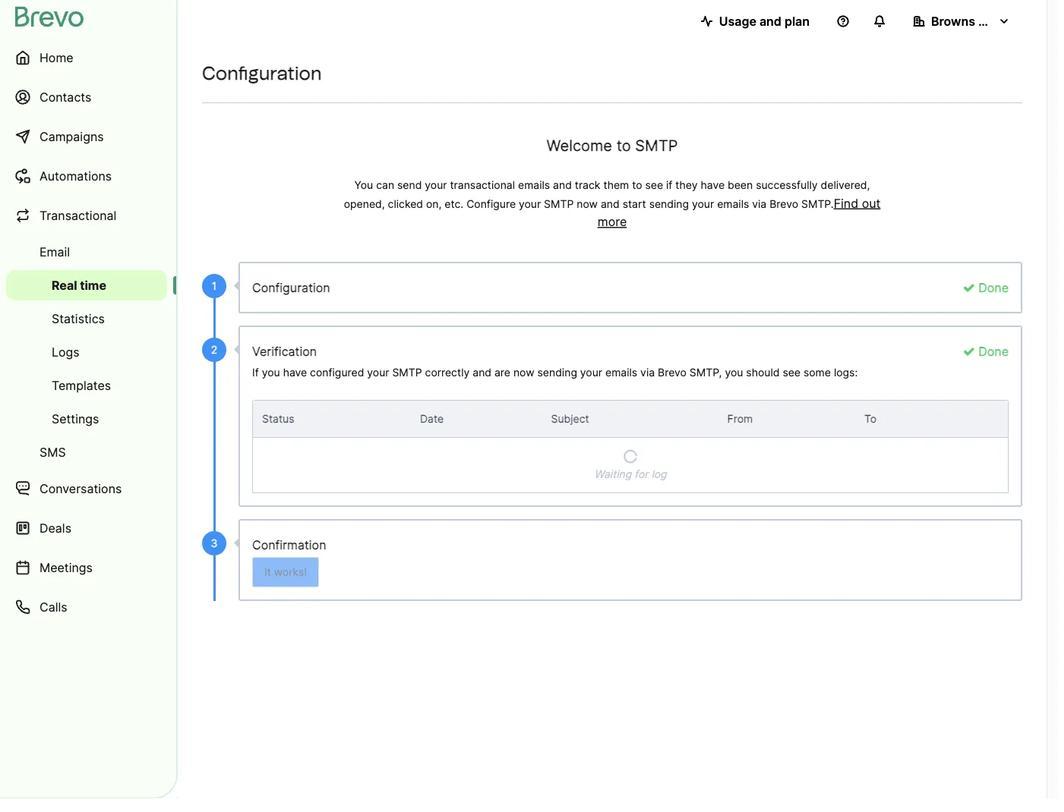 Task type: describe. For each thing, give the bounding box(es) containing it.
and left track
[[553, 179, 572, 192]]

email link
[[6, 237, 167, 267]]

conversations
[[40, 482, 122, 496]]

waiting for log
[[594, 468, 667, 481]]

2 you from the left
[[725, 367, 743, 379]]

calls link
[[6, 589, 167, 626]]

real time link
[[6, 270, 167, 301]]

it works!
[[264, 566, 307, 579]]

enterprise
[[978, 14, 1039, 28]]

track
[[575, 179, 600, 192]]

smtp,
[[690, 367, 722, 379]]

more
[[598, 215, 627, 229]]

logs:
[[834, 367, 858, 379]]

email
[[40, 245, 70, 259]]

your right configured
[[367, 367, 389, 379]]

1 vertical spatial via
[[640, 367, 655, 379]]

sending inside you can send your transactional emails and track them to see if they have been successfully delivered, opened, clicked on, etc. configure your smtp now and start sending your emails via brevo smtp.
[[649, 198, 689, 210]]

transactional
[[450, 179, 515, 192]]

you
[[354, 179, 373, 192]]

check image
[[963, 282, 975, 294]]

sms link
[[6, 438, 167, 468]]

statistics link
[[6, 304, 167, 334]]

your right configure
[[519, 198, 541, 210]]

correctly
[[425, 367, 470, 379]]

check image
[[963, 346, 975, 358]]

they
[[676, 179, 698, 192]]

campaigns link
[[6, 119, 167, 155]]

smtp.
[[801, 198, 834, 210]]

verification
[[252, 344, 317, 359]]

0 horizontal spatial have
[[283, 367, 307, 379]]

it
[[264, 566, 271, 579]]

settings link
[[6, 404, 167, 435]]

0 horizontal spatial sending
[[537, 367, 577, 379]]

calls
[[40, 600, 67, 615]]

if you have configured your smtp correctly and are now sending your emails via brevo smtp, you should see some logs:
[[252, 367, 858, 379]]

have inside you can send your transactional emails and track them to see if they have been successfully delivered, opened, clicked on, etc. configure your smtp now and start sending your emails via brevo smtp.
[[701, 179, 725, 192]]

templates
[[52, 378, 111, 393]]

1 vertical spatial configuration
[[252, 280, 330, 295]]

0 horizontal spatial to
[[617, 136, 631, 155]]

2 vertical spatial smtp
[[392, 367, 422, 379]]

real time
[[52, 278, 106, 293]]

templates link
[[6, 371, 167, 401]]

are
[[495, 367, 510, 379]]

your down they
[[692, 198, 714, 210]]

smtp inside you can send your transactional emails and track them to see if they have been successfully delivered, opened, clicked on, etc. configure your smtp now and start sending your emails via brevo smtp.
[[544, 198, 574, 210]]

and left are
[[473, 367, 492, 379]]

clicked
[[388, 198, 423, 210]]

1 vertical spatial now
[[513, 367, 534, 379]]

welcome
[[547, 136, 612, 155]]

find out more button
[[598, 196, 881, 229]]

delivered,
[[821, 179, 870, 192]]

deals
[[40, 521, 71, 536]]

home link
[[6, 40, 167, 76]]

subject
[[551, 413, 589, 426]]

find out more
[[598, 196, 881, 229]]

for
[[634, 468, 648, 481]]

logs
[[52, 345, 80, 360]]

time
[[80, 278, 106, 293]]

you can send your transactional emails and track them to see if they have been successfully delivered, opened, clicked on, etc. configure your smtp now and start sending your emails via brevo smtp.
[[344, 179, 870, 210]]

deals link
[[6, 510, 167, 547]]

should
[[746, 367, 780, 379]]

to
[[864, 413, 877, 426]]

some
[[804, 367, 831, 379]]

confirmation
[[252, 538, 326, 553]]

transactional
[[40, 208, 117, 223]]

via inside you can send your transactional emails and track them to see if they have been successfully delivered, opened, clicked on, etc. configure your smtp now and start sending your emails via brevo smtp.
[[752, 198, 767, 210]]

done for configuration
[[975, 280, 1009, 295]]

home
[[40, 50, 73, 65]]

it works! link
[[252, 558, 319, 588]]

browns
[[931, 14, 975, 28]]

contacts link
[[6, 79, 167, 115]]

campaigns
[[40, 129, 104, 144]]

etc.
[[445, 198, 464, 210]]



Task type: locate. For each thing, give the bounding box(es) containing it.
smtp up 'if'
[[635, 136, 678, 155]]

on,
[[426, 198, 442, 210]]

0 horizontal spatial smtp
[[392, 367, 422, 379]]

0 vertical spatial via
[[752, 198, 767, 210]]

and
[[760, 14, 782, 28], [553, 179, 572, 192], [601, 198, 620, 210], [473, 367, 492, 379]]

1 horizontal spatial to
[[632, 179, 642, 192]]

0 vertical spatial now
[[577, 198, 598, 210]]

2 done from the top
[[975, 344, 1009, 359]]

sending down 'if'
[[649, 198, 689, 210]]

0 vertical spatial to
[[617, 136, 631, 155]]

1 vertical spatial sending
[[537, 367, 577, 379]]

welcome to smtp
[[547, 136, 678, 155]]

1 vertical spatial brevo
[[658, 367, 687, 379]]

sms
[[40, 445, 66, 460]]

configure
[[467, 198, 516, 210]]

1 horizontal spatial smtp
[[544, 198, 574, 210]]

real
[[52, 278, 77, 293]]

1 vertical spatial see
[[783, 367, 801, 379]]

see left 'some'
[[783, 367, 801, 379]]

0 vertical spatial smtp
[[635, 136, 678, 155]]

1 done from the top
[[975, 280, 1009, 295]]

and up more
[[601, 198, 620, 210]]

1 horizontal spatial see
[[783, 367, 801, 379]]

waiting
[[594, 468, 631, 481]]

0 vertical spatial brevo
[[770, 198, 798, 210]]

status
[[262, 413, 294, 426]]

date
[[420, 413, 444, 426]]

done up check icon
[[975, 280, 1009, 295]]

them
[[603, 179, 629, 192]]

done for verification
[[975, 344, 1009, 359]]

configured
[[310, 367, 364, 379]]

plan
[[785, 14, 810, 28]]

see inside you can send your transactional emails and track them to see if they have been successfully delivered, opened, clicked on, etc. configure your smtp now and start sending your emails via brevo smtp.
[[645, 179, 663, 192]]

done down check image
[[975, 344, 1009, 359]]

usage and plan
[[719, 14, 810, 28]]

successfully
[[756, 179, 818, 192]]

brevo left smtp,
[[658, 367, 687, 379]]

to up them
[[617, 136, 631, 155]]

logs link
[[6, 337, 167, 368]]

0 horizontal spatial you
[[262, 367, 280, 379]]

1 horizontal spatial now
[[577, 198, 598, 210]]

can
[[376, 179, 394, 192]]

2
[[211, 344, 217, 357]]

sending up subject
[[537, 367, 577, 379]]

0 vertical spatial have
[[701, 179, 725, 192]]

via down been
[[752, 198, 767, 210]]

log
[[651, 468, 667, 481]]

to inside you can send your transactional emails and track them to see if they have been successfully delivered, opened, clicked on, etc. configure your smtp now and start sending your emails via brevo smtp.
[[632, 179, 642, 192]]

if
[[252, 367, 259, 379]]

1 vertical spatial have
[[283, 367, 307, 379]]

1 horizontal spatial you
[[725, 367, 743, 379]]

send
[[397, 179, 422, 192]]

via
[[752, 198, 767, 210], [640, 367, 655, 379]]

usage
[[719, 14, 757, 28]]

smtp left correctly
[[392, 367, 422, 379]]

3
[[211, 537, 218, 550]]

now down track
[[577, 198, 598, 210]]

to up start
[[632, 179, 642, 192]]

your up on,
[[425, 179, 447, 192]]

to
[[617, 136, 631, 155], [632, 179, 642, 192]]

if
[[666, 179, 673, 192]]

sending
[[649, 198, 689, 210], [537, 367, 577, 379]]

2 horizontal spatial emails
[[717, 198, 749, 210]]

brevo inside you can send your transactional emails and track them to see if they have been successfully delivered, opened, clicked on, etc. configure your smtp now and start sending your emails via brevo smtp.
[[770, 198, 798, 210]]

transactional link
[[6, 198, 167, 234]]

1
[[212, 280, 217, 293]]

1 vertical spatial smtp
[[544, 198, 574, 210]]

1 horizontal spatial brevo
[[770, 198, 798, 210]]

have down verification
[[283, 367, 307, 379]]

now inside you can send your transactional emails and track them to see if they have been successfully delivered, opened, clicked on, etc. configure your smtp now and start sending your emails via brevo smtp.
[[577, 198, 598, 210]]

0 vertical spatial emails
[[518, 179, 550, 192]]

contacts
[[40, 90, 91, 104]]

and left plan
[[760, 14, 782, 28]]

automations link
[[6, 158, 167, 194]]

from
[[727, 413, 753, 426]]

you right 'if'
[[262, 367, 280, 379]]

settings
[[52, 412, 99, 427]]

smtp down welcome
[[544, 198, 574, 210]]

1 horizontal spatial emails
[[605, 367, 638, 379]]

statistics
[[52, 311, 105, 326]]

0 vertical spatial see
[[645, 179, 663, 192]]

see
[[645, 179, 663, 192], [783, 367, 801, 379]]

you right smtp,
[[725, 367, 743, 379]]

0 horizontal spatial brevo
[[658, 367, 687, 379]]

emails
[[518, 179, 550, 192], [717, 198, 749, 210], [605, 367, 638, 379]]

see left 'if'
[[645, 179, 663, 192]]

0 vertical spatial sending
[[649, 198, 689, 210]]

and inside button
[[760, 14, 782, 28]]

brevo down successfully
[[770, 198, 798, 210]]

1 vertical spatial emails
[[717, 198, 749, 210]]

browns enterprise
[[931, 14, 1039, 28]]

0 horizontal spatial emails
[[518, 179, 550, 192]]

0 horizontal spatial via
[[640, 367, 655, 379]]

conversations link
[[6, 471, 167, 507]]

have
[[701, 179, 725, 192], [283, 367, 307, 379]]

1 horizontal spatial have
[[701, 179, 725, 192]]

1 horizontal spatial sending
[[649, 198, 689, 210]]

automations
[[40, 169, 112, 183]]

via left smtp,
[[640, 367, 655, 379]]

find
[[834, 196, 859, 211]]

done
[[975, 280, 1009, 295], [975, 344, 1009, 359]]

meetings link
[[6, 550, 167, 586]]

smtp
[[635, 136, 678, 155], [544, 198, 574, 210], [392, 367, 422, 379]]

2 horizontal spatial smtp
[[635, 136, 678, 155]]

0 vertical spatial done
[[975, 280, 1009, 295]]

your up subject
[[580, 367, 602, 379]]

have right they
[[701, 179, 725, 192]]

out
[[862, 196, 881, 211]]

1 vertical spatial to
[[632, 179, 642, 192]]

browns enterprise button
[[901, 6, 1039, 36]]

circle o notch image
[[623, 449, 638, 465]]

1 you from the left
[[262, 367, 280, 379]]

your
[[425, 179, 447, 192], [519, 198, 541, 210], [692, 198, 714, 210], [367, 367, 389, 379], [580, 367, 602, 379]]

works!
[[274, 566, 307, 579]]

brevo
[[770, 198, 798, 210], [658, 367, 687, 379]]

0 horizontal spatial see
[[645, 179, 663, 192]]

opened,
[[344, 198, 385, 210]]

meetings
[[40, 561, 93, 575]]

usage and plan button
[[689, 6, 822, 36]]

2 vertical spatial emails
[[605, 367, 638, 379]]

start
[[623, 198, 646, 210]]

configuration
[[202, 62, 322, 84], [252, 280, 330, 295]]

been
[[728, 179, 753, 192]]

now
[[577, 198, 598, 210], [513, 367, 534, 379]]

now right are
[[513, 367, 534, 379]]

1 vertical spatial done
[[975, 344, 1009, 359]]

0 vertical spatial configuration
[[202, 62, 322, 84]]

1 horizontal spatial via
[[752, 198, 767, 210]]

0 horizontal spatial now
[[513, 367, 534, 379]]



Task type: vqa. For each thing, say whether or not it's contained in the screenshot.
to
yes



